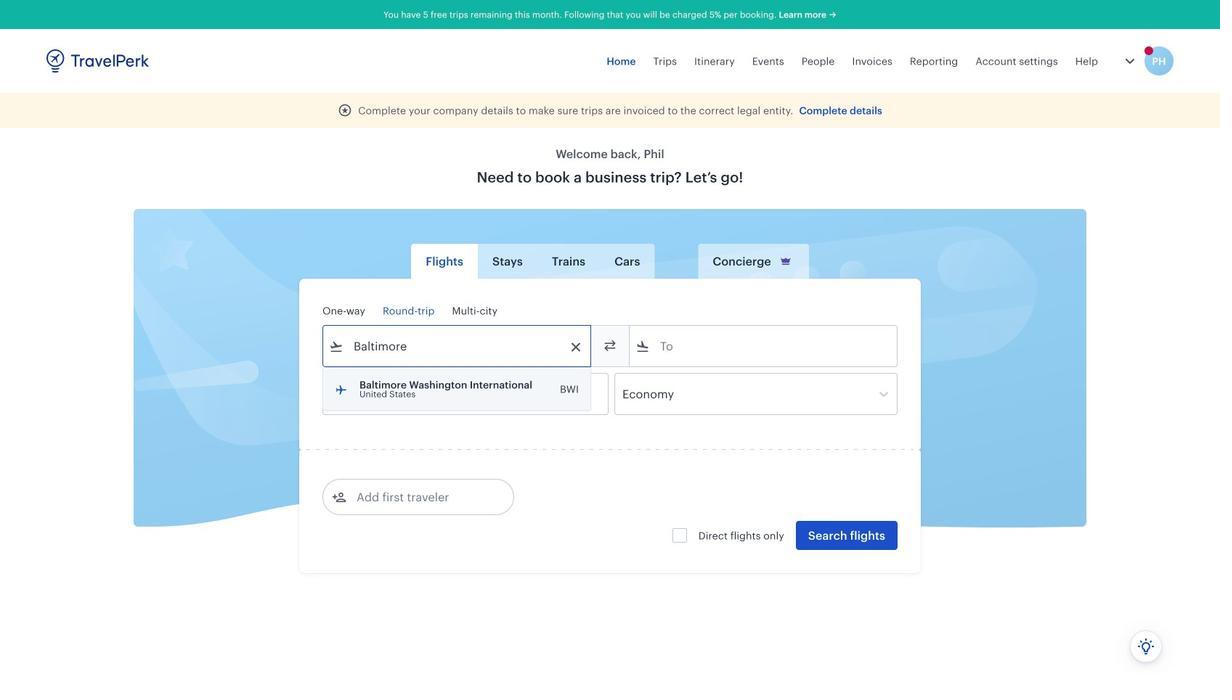 Task type: describe. For each thing, give the bounding box(es) containing it.
From search field
[[344, 335, 572, 358]]

To search field
[[650, 335, 878, 358]]

Depart text field
[[344, 374, 419, 415]]



Task type: locate. For each thing, give the bounding box(es) containing it.
Add first traveler search field
[[346, 486, 497, 509]]

Return text field
[[430, 374, 505, 415]]



